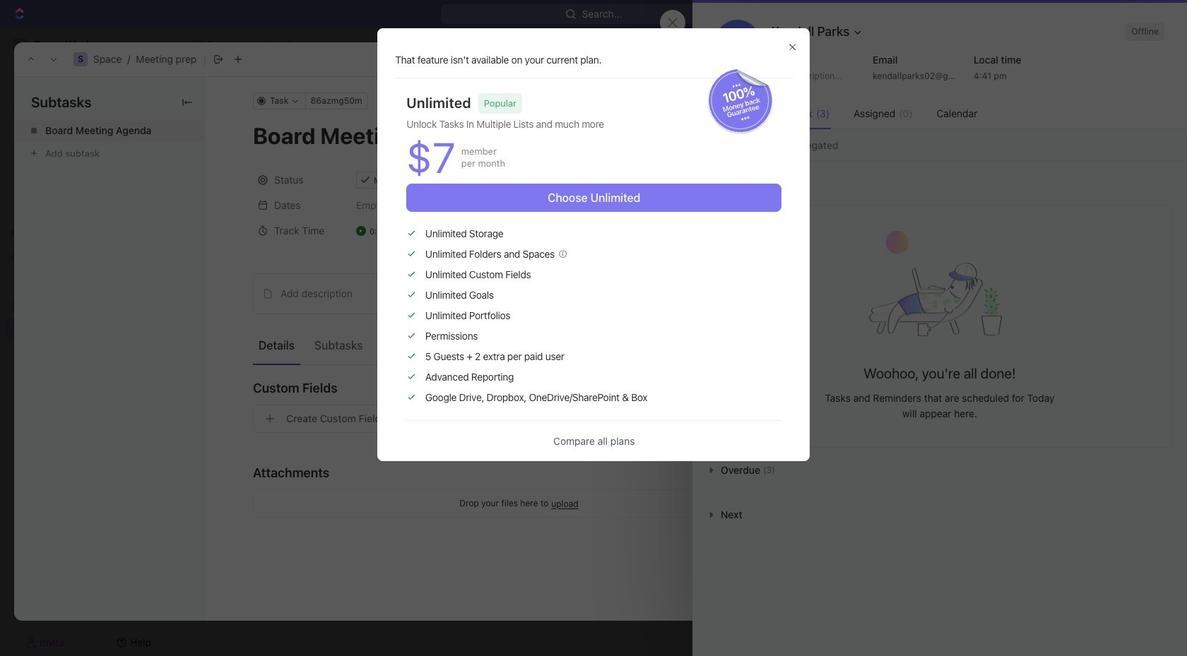 Task type: locate. For each thing, give the bounding box(es) containing it.
sidebar navigation
[[0, 28, 180, 657]]

space, , element
[[192, 40, 204, 51], [74, 52, 88, 66], [13, 298, 27, 313]]

1 horizontal spatial space, , element
[[74, 52, 88, 66]]

tab panel
[[693, 160, 1188, 538]]

2 horizontal spatial space, , element
[[192, 40, 204, 51]]

2 vertical spatial space, , element
[[13, 298, 27, 313]]

0 horizontal spatial space, , element
[[13, 298, 27, 313]]



Task type: vqa. For each thing, say whether or not it's contained in the screenshot.
tree
no



Task type: describe. For each thing, give the bounding box(es) containing it.
task sidebar content section
[[834, 77, 1131, 621]]

1 vertical spatial space, , element
[[74, 52, 88, 66]]

0 vertical spatial space, , element
[[192, 40, 204, 51]]

Edit task name text field
[[253, 122, 786, 149]]

invite user image
[[26, 637, 37, 649]]

space, , element inside sidebar navigation
[[13, 298, 27, 313]]



